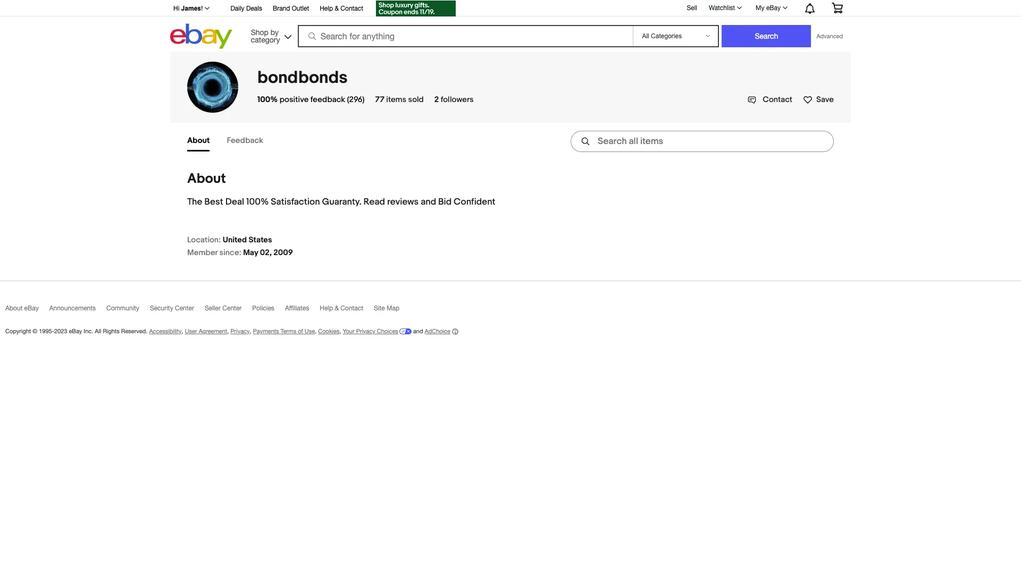 Task type: vqa. For each thing, say whether or not it's contained in the screenshot.
70%
no



Task type: describe. For each thing, give the bounding box(es) containing it.
adchoice
[[425, 328, 450, 335]]

get the coupon image
[[376, 1, 456, 16]]

seller center
[[205, 305, 242, 312]]

deal
[[225, 197, 244, 207]]

2023
[[54, 328, 67, 335]]

about for feedback
[[187, 136, 210, 146]]

site map
[[374, 305, 399, 312]]

2009
[[274, 248, 293, 258]]

02,
[[260, 248, 272, 258]]

the best deal 100% satisfaction guaranty.  read reviews and bid confident
[[187, 197, 495, 207]]

sell link
[[682, 4, 702, 12]]

sell
[[687, 4, 697, 12]]

inc.
[[84, 328, 93, 335]]

sold
[[408, 95, 424, 105]]

bondbonds
[[257, 68, 348, 88]]

Search for anything text field
[[299, 26, 631, 46]]

copyright
[[5, 328, 31, 335]]

shop
[[251, 28, 269, 36]]

of
[[298, 328, 303, 335]]

confident
[[454, 197, 495, 207]]

choices
[[377, 328, 398, 335]]

daily
[[230, 5, 244, 12]]

ebay for about ebay
[[24, 305, 39, 312]]

category
[[251, 35, 280, 44]]

the
[[187, 197, 202, 207]]

advanced
[[817, 33, 843, 39]]

my
[[756, 4, 765, 12]]

location:
[[187, 235, 221, 245]]

contact link
[[748, 95, 792, 105]]

accessibility
[[149, 328, 182, 335]]

2 help & contact link from the top
[[320, 305, 374, 317]]

rights
[[103, 328, 120, 335]]

by
[[271, 28, 279, 36]]

community
[[106, 305, 139, 312]]

4 , from the left
[[315, 328, 317, 335]]

since:
[[219, 248, 241, 258]]

daily deals link
[[230, 3, 262, 15]]

& for help & contact link inside account navigation
[[335, 5, 339, 12]]

accessibility link
[[149, 328, 182, 335]]

cookies link
[[318, 328, 340, 335]]

3 , from the left
[[250, 328, 251, 335]]

100% positive feedback (296)
[[257, 95, 365, 105]]

77 items sold
[[375, 95, 424, 105]]

about ebay
[[5, 305, 39, 312]]

about for the best deal 100% satisfaction guaranty.  read reviews and bid confident
[[187, 171, 226, 187]]

my ebay
[[756, 4, 781, 12]]

security center link
[[150, 305, 205, 317]]

watchlist
[[709, 4, 735, 12]]

site
[[374, 305, 385, 312]]

daily deals
[[230, 5, 262, 12]]

brand outlet link
[[273, 3, 309, 15]]

site map link
[[374, 305, 410, 317]]

all
[[95, 328, 101, 335]]

my ebay link
[[750, 2, 792, 14]]

followers
[[441, 95, 474, 105]]

announcements link
[[49, 305, 106, 317]]

2 help from the top
[[320, 305, 333, 312]]

2 help & contact from the top
[[320, 305, 363, 312]]

save button
[[803, 93, 834, 105]]

shop by category banner
[[168, 0, 851, 52]]

outlet
[[292, 5, 309, 12]]

contact for 1st help & contact link from the bottom
[[341, 305, 363, 312]]

use
[[305, 328, 315, 335]]

terms
[[281, 328, 296, 335]]

user agreement link
[[185, 328, 227, 335]]

tab list containing about
[[187, 131, 280, 152]]

advanced link
[[811, 26, 848, 47]]

1 , from the left
[[182, 328, 183, 335]]

seller center link
[[205, 305, 252, 317]]

save
[[816, 95, 834, 105]]



Task type: locate. For each thing, give the bounding box(es) containing it.
cookies
[[318, 328, 340, 335]]

2 vertical spatial ebay
[[69, 328, 82, 335]]

center right seller
[[222, 305, 242, 312]]

, left your
[[340, 328, 341, 335]]

©
[[33, 328, 37, 335]]

& right the outlet
[[335, 5, 339, 12]]

help & contact right the outlet
[[320, 5, 363, 12]]

1 horizontal spatial privacy
[[356, 328, 375, 335]]

center for seller center
[[222, 305, 242, 312]]

center for security center
[[175, 305, 194, 312]]

0 horizontal spatial ebay
[[24, 305, 39, 312]]

read
[[364, 197, 385, 207]]

1 help & contact from the top
[[320, 5, 363, 12]]

tab list
[[187, 131, 280, 152]]

, left "payments"
[[250, 328, 251, 335]]

1 vertical spatial help & contact link
[[320, 305, 374, 317]]

!
[[201, 5, 203, 12]]

and
[[421, 197, 436, 207], [413, 328, 423, 335]]

2 privacy from the left
[[356, 328, 375, 335]]

2 center from the left
[[222, 305, 242, 312]]

1 help from the top
[[320, 5, 333, 12]]

100% left positive
[[257, 95, 278, 105]]

security
[[150, 305, 173, 312]]

and left bid
[[421, 197, 436, 207]]

none submit inside the shop by category banner
[[722, 25, 811, 47]]

100% right deal
[[246, 197, 269, 207]]

ebay right my
[[766, 4, 781, 12]]

0 vertical spatial about
[[187, 136, 210, 146]]

0 vertical spatial help & contact
[[320, 5, 363, 12]]

1 vertical spatial help & contact
[[320, 305, 363, 312]]

payments terms of use link
[[253, 328, 315, 335]]

0 horizontal spatial center
[[175, 305, 194, 312]]

1 horizontal spatial ebay
[[69, 328, 82, 335]]

, left cookies link
[[315, 328, 317, 335]]

agreement
[[199, 328, 227, 335]]

1 privacy from the left
[[231, 328, 250, 335]]

contact left save button
[[763, 95, 792, 105]]

hi
[[173, 5, 179, 12]]

help & contact link up your
[[320, 305, 374, 317]]

, left user
[[182, 328, 183, 335]]

ebay left "inc."
[[69, 328, 82, 335]]

0 vertical spatial &
[[335, 5, 339, 12]]

best
[[204, 197, 223, 207]]

& for 1st help & contact link from the bottom
[[335, 305, 339, 312]]

2
[[434, 95, 439, 105]]

community link
[[106, 305, 150, 317]]

privacy right your
[[356, 328, 375, 335]]

united
[[223, 235, 247, 245]]

2 vertical spatial about
[[5, 305, 22, 312]]

ebay for my ebay
[[766, 4, 781, 12]]

policies link
[[252, 305, 285, 317]]

Search all items field
[[571, 131, 834, 152]]

2 & from the top
[[335, 305, 339, 312]]

77
[[375, 95, 384, 105]]

contact
[[341, 5, 363, 12], [763, 95, 792, 105], [341, 305, 363, 312]]

guaranty.
[[322, 197, 362, 207]]

0 vertical spatial help & contact link
[[320, 3, 363, 15]]

help & contact link inside account navigation
[[320, 3, 363, 15]]

brand
[[273, 5, 290, 12]]

1 vertical spatial and
[[413, 328, 423, 335]]

, left the privacy link
[[227, 328, 229, 335]]

1 vertical spatial &
[[335, 305, 339, 312]]

about up copyright
[[5, 305, 22, 312]]

0 vertical spatial contact
[[341, 5, 363, 12]]

center right security
[[175, 305, 194, 312]]

1 vertical spatial about
[[187, 171, 226, 187]]

help & contact inside account navigation
[[320, 5, 363, 12]]

1 & from the top
[[335, 5, 339, 12]]

privacy
[[231, 328, 250, 335], [356, 328, 375, 335]]

2 vertical spatial contact
[[341, 305, 363, 312]]

about ebay link
[[5, 305, 49, 317]]

and adchoice
[[412, 328, 450, 335]]

1 vertical spatial ebay
[[24, 305, 39, 312]]

user
[[185, 328, 197, 335]]

affiliates link
[[285, 305, 320, 317]]

and left "adchoice"
[[413, 328, 423, 335]]

privacy down seller center link
[[231, 328, 250, 335]]

,
[[182, 328, 183, 335], [227, 328, 229, 335], [250, 328, 251, 335], [315, 328, 317, 335], [340, 328, 341, 335]]

states
[[249, 235, 272, 245]]

watchlist link
[[703, 2, 747, 14]]

copyright © 1995-2023 ebay inc. all rights reserved. accessibility , user agreement , privacy , payments terms of use , cookies , your privacy choices
[[5, 328, 398, 335]]

james
[[181, 5, 201, 12]]

help & contact up your
[[320, 305, 363, 312]]

0 vertical spatial ebay
[[766, 4, 781, 12]]

your shopping cart image
[[831, 3, 843, 13]]

ebay inside account navigation
[[766, 4, 781, 12]]

help right the outlet
[[320, 5, 333, 12]]

help
[[320, 5, 333, 12], [320, 305, 333, 312]]

bondbonds link
[[257, 68, 348, 88]]

location: united states member since: may 02, 2009
[[187, 235, 293, 258]]

help & contact link right the outlet
[[320, 3, 363, 15]]

seller
[[205, 305, 221, 312]]

0 vertical spatial and
[[421, 197, 436, 207]]

1 vertical spatial 100%
[[246, 197, 269, 207]]

help up cookies link
[[320, 305, 333, 312]]

5 , from the left
[[340, 328, 341, 335]]

may
[[243, 248, 258, 258]]

help & contact
[[320, 5, 363, 12], [320, 305, 363, 312]]

brand outlet
[[273, 5, 309, 12]]

bondbonds image
[[187, 62, 238, 113]]

account navigation
[[168, 0, 851, 18]]

map
[[387, 305, 399, 312]]

policies
[[252, 305, 274, 312]]

1 help & contact link from the top
[[320, 3, 363, 15]]

2 followers
[[434, 95, 474, 105]]

about up best
[[187, 171, 226, 187]]

items
[[386, 95, 406, 105]]

about left feedback
[[187, 136, 210, 146]]

feedback
[[227, 136, 263, 146]]

affiliates
[[285, 305, 309, 312]]

contact inside account navigation
[[341, 5, 363, 12]]

security center
[[150, 305, 194, 312]]

& up cookies
[[335, 305, 339, 312]]

1 center from the left
[[175, 305, 194, 312]]

help & contact link
[[320, 3, 363, 15], [320, 305, 374, 317]]

1 vertical spatial help
[[320, 305, 333, 312]]

0 vertical spatial help
[[320, 5, 333, 12]]

1 horizontal spatial center
[[222, 305, 242, 312]]

1995-
[[39, 328, 54, 335]]

your privacy choices link
[[343, 328, 412, 335]]

privacy link
[[231, 328, 250, 335]]

help inside account navigation
[[320, 5, 333, 12]]

about
[[187, 136, 210, 146], [187, 171, 226, 187], [5, 305, 22, 312]]

shop by category
[[251, 28, 280, 44]]

contact for help & contact link inside account navigation
[[341, 5, 363, 12]]

member
[[187, 248, 218, 258]]

deals
[[246, 5, 262, 12]]

reviews
[[387, 197, 419, 207]]

hi james !
[[173, 5, 203, 12]]

ebay up ©
[[24, 305, 39, 312]]

reserved.
[[121, 328, 148, 335]]

1 vertical spatial contact
[[763, 95, 792, 105]]

your
[[343, 328, 355, 335]]

2 , from the left
[[227, 328, 229, 335]]

shop by category button
[[246, 24, 294, 47]]

0 vertical spatial 100%
[[257, 95, 278, 105]]

positive
[[280, 95, 309, 105]]

&
[[335, 5, 339, 12], [335, 305, 339, 312]]

contact right the outlet
[[341, 5, 363, 12]]

adchoice link
[[425, 328, 458, 335]]

payments
[[253, 328, 279, 335]]

announcements
[[49, 305, 96, 312]]

100%
[[257, 95, 278, 105], [246, 197, 269, 207]]

(296)
[[347, 95, 365, 105]]

contact up your
[[341, 305, 363, 312]]

2 horizontal spatial ebay
[[766, 4, 781, 12]]

satisfaction
[[271, 197, 320, 207]]

None submit
[[722, 25, 811, 47]]

feedback
[[310, 95, 345, 105]]

& inside account navigation
[[335, 5, 339, 12]]

0 horizontal spatial privacy
[[231, 328, 250, 335]]



